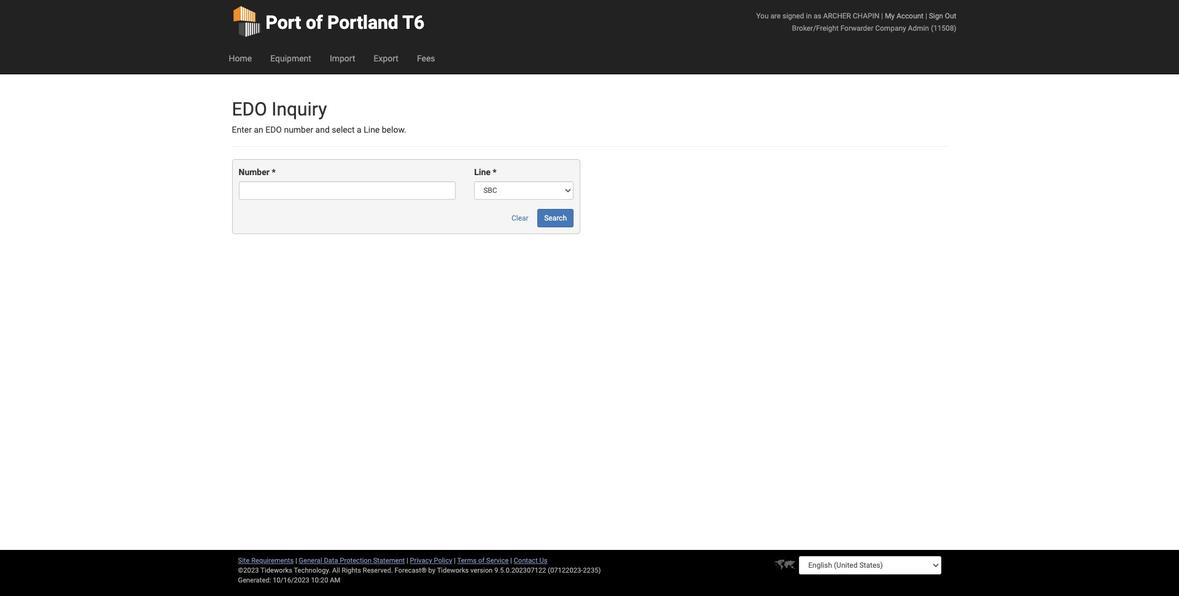 Task type: locate. For each thing, give the bounding box(es) containing it.
terms
[[458, 557, 477, 565]]

| left sign
[[926, 12, 928, 20]]

of right port
[[306, 12, 323, 33]]

of up version at the left of page
[[479, 557, 485, 565]]

rights
[[342, 567, 361, 575]]

*
[[272, 167, 276, 177], [493, 167, 497, 177]]

0 horizontal spatial line
[[364, 125, 380, 135]]

a
[[357, 125, 362, 135]]

number *
[[239, 167, 276, 177]]

search button
[[538, 209, 574, 228]]

contact us link
[[514, 557, 548, 565]]

0 horizontal spatial of
[[306, 12, 323, 33]]

of inside site requirements | general data protection statement | privacy policy | terms of service | contact us ©2023 tideworks technology. all rights reserved. forecast® by tideworks version 9.5.0.202307122 (07122023-2235) generated: 10/16/2023 10:20 am
[[479, 557, 485, 565]]

general
[[299, 557, 322, 565]]

site requirements | general data protection statement | privacy policy | terms of service | contact us ©2023 tideworks technology. all rights reserved. forecast® by tideworks version 9.5.0.202307122 (07122023-2235) generated: 10/16/2023 10:20 am
[[238, 557, 601, 584]]

all
[[332, 567, 340, 575]]

0 vertical spatial edo
[[232, 98, 267, 120]]

my
[[885, 12, 895, 20]]

company
[[876, 24, 907, 33]]

import button
[[321, 43, 365, 74]]

general data protection statement link
[[299, 557, 405, 565]]

edo up enter
[[232, 98, 267, 120]]

archer
[[824, 12, 852, 20]]

0 vertical spatial of
[[306, 12, 323, 33]]

home
[[229, 53, 252, 63]]

| up 9.5.0.202307122
[[511, 557, 512, 565]]

1 horizontal spatial *
[[493, 167, 497, 177]]

* for number *
[[272, 167, 276, 177]]

10:20
[[311, 576, 328, 584]]

export
[[374, 53, 399, 63]]

2 * from the left
[[493, 167, 497, 177]]

| left my
[[882, 12, 884, 20]]

home button
[[220, 43, 261, 74]]

by
[[429, 567, 436, 575]]

edo
[[232, 98, 267, 120], [266, 125, 282, 135]]

in
[[807, 12, 812, 20]]

1 horizontal spatial line
[[474, 167, 491, 177]]

admin
[[909, 24, 930, 33]]

broker/freight
[[793, 24, 839, 33]]

sign
[[930, 12, 944, 20]]

edo right an
[[266, 125, 282, 135]]

fees button
[[408, 43, 445, 74]]

you
[[757, 12, 769, 20]]

chapin
[[853, 12, 880, 20]]

Number * text field
[[239, 182, 456, 200]]

line *
[[474, 167, 497, 177]]

1 vertical spatial of
[[479, 557, 485, 565]]

|
[[882, 12, 884, 20], [926, 12, 928, 20], [296, 557, 297, 565], [407, 557, 409, 565], [454, 557, 456, 565], [511, 557, 512, 565]]

an
[[254, 125, 263, 135]]

my account link
[[885, 12, 924, 20]]

of
[[306, 12, 323, 33], [479, 557, 485, 565]]

are
[[771, 12, 781, 20]]

0 horizontal spatial *
[[272, 167, 276, 177]]

| up 'tideworks'
[[454, 557, 456, 565]]

fees
[[417, 53, 435, 63]]

site requirements link
[[238, 557, 294, 565]]

privacy
[[410, 557, 432, 565]]

(11508)
[[932, 24, 957, 33]]

am
[[330, 576, 341, 584]]

* for line *
[[493, 167, 497, 177]]

line
[[364, 125, 380, 135], [474, 167, 491, 177]]

| up "forecast®"
[[407, 557, 409, 565]]

signed
[[783, 12, 805, 20]]

service
[[487, 557, 509, 565]]

policy
[[434, 557, 453, 565]]

1 horizontal spatial of
[[479, 557, 485, 565]]

1 vertical spatial line
[[474, 167, 491, 177]]

0 vertical spatial line
[[364, 125, 380, 135]]

and
[[316, 125, 330, 135]]

1 * from the left
[[272, 167, 276, 177]]



Task type: vqa. For each thing, say whether or not it's contained in the screenshot.
the right Yard
no



Task type: describe. For each thing, give the bounding box(es) containing it.
privacy policy link
[[410, 557, 453, 565]]

1 vertical spatial edo
[[266, 125, 282, 135]]

version
[[471, 567, 493, 575]]

10/16/2023
[[273, 576, 310, 584]]

clear
[[512, 214, 529, 223]]

port of portland t6
[[266, 12, 425, 33]]

of inside port of portland t6 link
[[306, 12, 323, 33]]

select
[[332, 125, 355, 135]]

equipment button
[[261, 43, 321, 74]]

enter
[[232, 125, 252, 135]]

| left general
[[296, 557, 297, 565]]

import
[[330, 53, 355, 63]]

account
[[897, 12, 924, 20]]

search
[[545, 214, 567, 223]]

portland
[[328, 12, 399, 33]]

site
[[238, 557, 250, 565]]

©2023 tideworks
[[238, 567, 292, 575]]

edo inquiry enter an edo number and select a line below.
[[232, 98, 407, 135]]

2235)
[[583, 567, 601, 575]]

terms of service link
[[458, 557, 509, 565]]

generated:
[[238, 576, 271, 584]]

protection
[[340, 557, 372, 565]]

forwarder
[[841, 24, 874, 33]]

below.
[[382, 125, 407, 135]]

statement
[[373, 557, 405, 565]]

port of portland t6 link
[[232, 0, 425, 43]]

forecast®
[[395, 567, 427, 575]]

reserved.
[[363, 567, 393, 575]]

t6
[[403, 12, 425, 33]]

export button
[[365, 43, 408, 74]]

sign out link
[[930, 12, 957, 20]]

you are signed in as archer chapin | my account | sign out broker/freight forwarder company admin (11508)
[[757, 12, 957, 33]]

number
[[239, 167, 270, 177]]

(07122023-
[[548, 567, 583, 575]]

technology.
[[294, 567, 331, 575]]

us
[[540, 557, 548, 565]]

clear button
[[505, 209, 536, 228]]

9.5.0.202307122
[[495, 567, 547, 575]]

requirements
[[251, 557, 294, 565]]

contact
[[514, 557, 538, 565]]

port
[[266, 12, 301, 33]]

as
[[814, 12, 822, 20]]

tideworks
[[437, 567, 469, 575]]

data
[[324, 557, 338, 565]]

number
[[284, 125, 313, 135]]

line inside edo inquiry enter an edo number and select a line below.
[[364, 125, 380, 135]]

equipment
[[270, 53, 311, 63]]

out
[[946, 12, 957, 20]]

inquiry
[[272, 98, 327, 120]]



